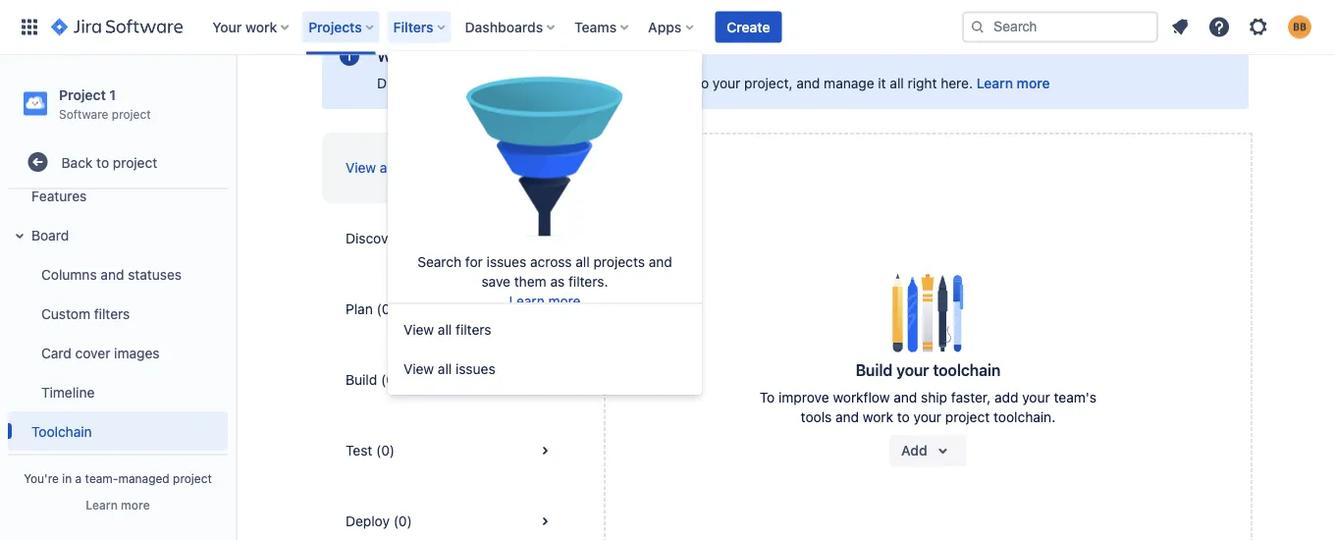 Task type: vqa. For each thing, say whether or not it's contained in the screenshot.
"View" inside "VIEW ALL FILTERS" link
yes



Task type: locate. For each thing, give the bounding box(es) containing it.
custom filters link
[[20, 294, 228, 333]]

1 horizontal spatial work
[[662, 75, 693, 91]]

software
[[59, 107, 108, 121]]

build
[[856, 361, 893, 380], [346, 372, 377, 388]]

all for view all filters
[[438, 322, 452, 338]]

project inside build your toolchain to improve workflow and ship faster, add your team's tools and work to your project toolchain.
[[946, 409, 990, 425]]

more down as
[[549, 293, 581, 309]]

learn more button right here.
[[977, 74, 1051, 93]]

toolchain inside build your toolchain to improve workflow and ship faster, add your team's tools and work to your project toolchain.
[[933, 361, 1001, 380]]

toolchain
[[560, 47, 628, 65], [933, 361, 1001, 380]]

board
[[31, 227, 69, 243]]

settings image
[[1247, 15, 1271, 39]]

1 vertical spatial learn more button
[[86, 497, 150, 513]]

1 horizontal spatial learn more button
[[977, 74, 1051, 93]]

and right the project,
[[797, 75, 821, 91]]

more
[[1017, 75, 1051, 91], [549, 293, 581, 309], [121, 498, 150, 512]]

discover (0)
[[346, 230, 423, 247]]

for inside "search for issues across all projects and save them as filters. learn more"
[[466, 253, 483, 269]]

issues inside "search for issues across all projects and save them as filters. learn more"
[[487, 253, 527, 269]]

and down workflow
[[836, 409, 860, 425]]

1 horizontal spatial learn
[[509, 293, 545, 309]]

timeline link
[[20, 372, 228, 412]]

tools
[[398, 160, 429, 176], [801, 409, 832, 425]]

managed
[[118, 471, 170, 485]]

0 horizontal spatial learn
[[86, 498, 118, 512]]

1 horizontal spatial filters
[[456, 322, 492, 338]]

and
[[797, 75, 821, 91], [649, 253, 673, 269], [101, 266, 124, 282], [894, 389, 918, 406], [836, 409, 860, 425]]

card
[[41, 345, 72, 361]]

2 horizontal spatial work
[[863, 409, 894, 425]]

your up ship
[[897, 361, 930, 380]]

(0) for deploy (0)
[[394, 513, 412, 529]]

0 vertical spatial work
[[246, 19, 277, 35]]

for up the save
[[466, 253, 483, 269]]

view inside button
[[346, 160, 376, 176]]

build for (0)
[[346, 372, 377, 388]]

view up discover (0)
[[346, 160, 376, 176]]

banner containing your work
[[0, 0, 1336, 55]]

0 vertical spatial view
[[346, 160, 376, 176]]

your work button
[[207, 11, 297, 43]]

filters down columns and statuses
[[94, 305, 130, 321]]

in
[[62, 471, 72, 485]]

all right it
[[890, 75, 904, 91]]

2 vertical spatial view
[[404, 361, 434, 377]]

apps button
[[643, 11, 702, 43]]

learn inside welcome to your project toolchain discover integrations for your tools, connect work to your project, and manage it all right here. learn more
[[977, 75, 1014, 91]]

integrations
[[436, 75, 511, 91]]

improve
[[779, 389, 830, 406]]

jira software image
[[51, 15, 183, 39], [51, 15, 183, 39]]

0 horizontal spatial learn more button
[[86, 497, 150, 513]]

project down faster,
[[946, 409, 990, 425]]

work inside welcome to your project toolchain discover integrations for your tools, connect work to your project, and manage it all right here. learn more
[[662, 75, 693, 91]]

all up view all issues
[[438, 322, 452, 338]]

and left ship
[[894, 389, 918, 406]]

back to project link
[[8, 143, 228, 182]]

project inside 'project 1 software project'
[[112, 107, 151, 121]]

issues inside 'link'
[[456, 361, 496, 377]]

work right your
[[246, 19, 277, 35]]

build (0)
[[346, 372, 400, 388]]

view inside 'link'
[[404, 361, 434, 377]]

create
[[727, 19, 771, 35]]

connect
[[607, 75, 658, 91]]

build for your
[[856, 361, 893, 380]]

issues
[[487, 253, 527, 269], [456, 361, 496, 377]]

your
[[212, 19, 242, 35]]

1 horizontal spatial more
[[549, 293, 581, 309]]

toolchain inside welcome to your project toolchain discover integrations for your tools, connect work to your project, and manage it all right here. learn more
[[560, 47, 628, 65]]

1 horizontal spatial build
[[856, 361, 893, 380]]

plan
[[346, 301, 373, 317]]

to right back
[[96, 154, 109, 170]]

work down workflow
[[863, 409, 894, 425]]

all
[[890, 75, 904, 91], [380, 160, 394, 176], [576, 253, 590, 269], [438, 322, 452, 338], [438, 361, 452, 377]]

1 horizontal spatial tools
[[801, 409, 832, 425]]

filters button
[[388, 11, 453, 43]]

deploy (0)
[[346, 513, 412, 529]]

more down search 'field'
[[1017, 75, 1051, 91]]

learn right here.
[[977, 75, 1014, 91]]

1 vertical spatial for
[[466, 253, 483, 269]]

all inside button
[[380, 160, 394, 176]]

build inside build your toolchain to improve workflow and ship faster, add your team's tools and work to your project toolchain.
[[856, 361, 893, 380]]

notifications image
[[1169, 15, 1192, 39]]

tools down improve
[[801, 409, 832, 425]]

0 vertical spatial learn
[[977, 75, 1014, 91]]

2 horizontal spatial learn
[[977, 75, 1014, 91]]

view all tools (0) button
[[322, 133, 580, 203]]

for right integrations
[[515, 75, 533, 91]]

discover down "welcome"
[[377, 75, 432, 91]]

all inside 'link'
[[438, 361, 452, 377]]

help image
[[1208, 15, 1232, 39]]

learn more
[[86, 498, 150, 512]]

project down 1
[[112, 107, 151, 121]]

project
[[504, 47, 556, 65], [112, 107, 151, 121], [113, 154, 157, 170], [946, 409, 990, 425], [173, 471, 212, 485]]

0 horizontal spatial more
[[121, 498, 150, 512]]

2 vertical spatial work
[[863, 409, 894, 425]]

1 vertical spatial more
[[549, 293, 581, 309]]

all inside welcome to your project toolchain discover integrations for your tools, connect work to your project, and manage it all right here. learn more
[[890, 75, 904, 91]]

search for issues across all projects and save them as filters. learn more
[[418, 253, 673, 309]]

toolchain up faster,
[[933, 361, 1001, 380]]

1 vertical spatial view
[[404, 322, 434, 338]]

discover inside button
[[346, 230, 401, 247]]

(0) inside 'button'
[[381, 372, 400, 388]]

card cover images
[[41, 345, 160, 361]]

tools inside button
[[398, 160, 429, 176]]

learn more button down you're in a team-managed project
[[86, 497, 150, 513]]

all for view all tools (0)
[[380, 160, 394, 176]]

0 vertical spatial toolchain
[[560, 47, 628, 65]]

here.
[[941, 75, 973, 91]]

learn down them
[[509, 293, 545, 309]]

more down managed
[[121, 498, 150, 512]]

1 vertical spatial learn
[[509, 293, 545, 309]]

an image showing that the apps dropdown menu is empty image
[[467, 57, 624, 252]]

build up workflow
[[856, 361, 893, 380]]

view right build (0)
[[404, 361, 434, 377]]

expand image
[[8, 224, 31, 248]]

(0)
[[433, 160, 451, 176], [405, 230, 423, 247], [377, 301, 395, 317], [381, 372, 400, 388], [376, 443, 395, 459], [394, 513, 412, 529]]

your profile and settings image
[[1289, 15, 1312, 39]]

all up filters.
[[576, 253, 590, 269]]

faster,
[[952, 389, 991, 406]]

project down dashboards dropdown button
[[504, 47, 556, 65]]

timeline
[[41, 384, 95, 400]]

build (0) button
[[322, 345, 580, 415]]

your left the project,
[[713, 75, 741, 91]]

0 horizontal spatial work
[[246, 19, 277, 35]]

learn down team-
[[86, 498, 118, 512]]

project
[[59, 86, 106, 103]]

view
[[346, 160, 376, 176], [404, 322, 434, 338], [404, 361, 434, 377]]

0 vertical spatial for
[[515, 75, 533, 91]]

tools inside build your toolchain to improve workflow and ship faster, add your team's tools and work to your project toolchain.
[[801, 409, 832, 425]]

view all filters link
[[388, 310, 702, 350]]

tools,
[[568, 75, 603, 91]]

1 horizontal spatial for
[[515, 75, 533, 91]]

learn
[[977, 75, 1014, 91], [509, 293, 545, 309], [86, 498, 118, 512]]

filters up view all issues
[[456, 322, 492, 338]]

discover up plan (0)
[[346, 230, 401, 247]]

(0) up search
[[405, 230, 423, 247]]

learn more button
[[977, 74, 1051, 93], [86, 497, 150, 513]]

view all issues
[[404, 361, 496, 377]]

discover
[[377, 75, 432, 91], [346, 230, 401, 247]]

0 horizontal spatial for
[[466, 253, 483, 269]]

issues up the save
[[487, 253, 527, 269]]

you're in a team-managed project
[[24, 471, 212, 485]]

add button
[[890, 435, 967, 467]]

cover
[[75, 345, 110, 361]]

create button
[[715, 11, 782, 43]]

0 vertical spatial issues
[[487, 253, 527, 269]]

issues down view all filters
[[456, 361, 496, 377]]

(0) up discover (0) button
[[433, 160, 451, 176]]

(0) right deploy
[[394, 513, 412, 529]]

welcome
[[377, 47, 445, 65]]

0 horizontal spatial toolchain
[[560, 47, 628, 65]]

1 vertical spatial work
[[662, 75, 693, 91]]

2 horizontal spatial more
[[1017, 75, 1051, 91]]

more inside "search for issues across all projects and save them as filters. learn more"
[[549, 293, 581, 309]]

and right 'projects' at the left of the page
[[649, 253, 673, 269]]

(0) right test
[[376, 443, 395, 459]]

0 horizontal spatial build
[[346, 372, 377, 388]]

0 vertical spatial discover
[[377, 75, 432, 91]]

1
[[109, 86, 116, 103]]

columns and statuses link
[[20, 255, 228, 294]]

deploy (0) button
[[322, 486, 580, 540]]

0 horizontal spatial filters
[[94, 305, 130, 321]]

filters inside 'link'
[[94, 305, 130, 321]]

back
[[61, 154, 93, 170]]

and inside "search for issues across all projects and save them as filters. learn more"
[[649, 253, 673, 269]]

filters
[[94, 305, 130, 321], [456, 322, 492, 338]]

your work
[[212, 19, 277, 35]]

0 vertical spatial tools
[[398, 160, 429, 176]]

view up view all issues
[[404, 322, 434, 338]]

0 vertical spatial more
[[1017, 75, 1051, 91]]

work right 'connect'
[[662, 75, 693, 91]]

banner
[[0, 0, 1336, 55]]

toolchain.
[[994, 409, 1056, 425]]

1 vertical spatial issues
[[456, 361, 496, 377]]

build inside 'button'
[[346, 372, 377, 388]]

to down "apps" popup button
[[697, 75, 709, 91]]

to up add on the right of page
[[898, 409, 910, 425]]

tools up discover (0)
[[398, 160, 429, 176]]

add
[[995, 389, 1019, 406]]

0 horizontal spatial tools
[[398, 160, 429, 176]]

issues for all
[[456, 361, 496, 377]]

test (0) button
[[322, 415, 580, 486]]

toolchain up tools,
[[560, 47, 628, 65]]

(0) left view all issues
[[381, 372, 400, 388]]

1 vertical spatial discover
[[346, 230, 401, 247]]

as
[[551, 273, 565, 289]]

and inside welcome to your project toolchain discover integrations for your tools, connect work to your project, and manage it all right here. learn more
[[797, 75, 821, 91]]

build down plan
[[346, 372, 377, 388]]

1 vertical spatial tools
[[801, 409, 832, 425]]

(0) right plan
[[377, 301, 395, 317]]

0 vertical spatial learn more button
[[977, 74, 1051, 93]]

for
[[515, 75, 533, 91], [466, 253, 483, 269]]

work
[[246, 19, 277, 35], [662, 75, 693, 91], [863, 409, 894, 425]]

for inside welcome to your project toolchain discover integrations for your tools, connect work to your project, and manage it all right here. learn more
[[515, 75, 533, 91]]

all up discover (0)
[[380, 160, 394, 176]]

1 vertical spatial toolchain
[[933, 361, 1001, 380]]

all down view all filters
[[438, 361, 452, 377]]

2 vertical spatial more
[[121, 498, 150, 512]]

1 horizontal spatial toolchain
[[933, 361, 1001, 380]]



Task type: describe. For each thing, give the bounding box(es) containing it.
to
[[760, 389, 775, 406]]

across
[[530, 253, 572, 269]]

custom filters
[[41, 305, 130, 321]]

board button
[[8, 215, 228, 255]]

test
[[346, 443, 373, 459]]

images
[[114, 345, 160, 361]]

and down board button on the left top of page
[[101, 266, 124, 282]]

save
[[482, 273, 511, 289]]

(0) for build (0)
[[381, 372, 400, 388]]

search
[[418, 253, 462, 269]]

card cover images link
[[20, 333, 228, 372]]

projects button
[[303, 11, 382, 43]]

toolchain
[[31, 423, 92, 439]]

(0) for discover (0)
[[405, 230, 423, 247]]

your up toolchain.
[[1023, 389, 1051, 406]]

work inside your work popup button
[[246, 19, 277, 35]]

them
[[514, 273, 547, 289]]

discover (0) button
[[322, 203, 580, 274]]

your down ship
[[914, 409, 942, 425]]

issues for for
[[487, 253, 527, 269]]

view for view all tools (0)
[[346, 160, 376, 176]]

view all issues link
[[388, 350, 702, 389]]

toolchain link
[[8, 412, 228, 451]]

welcome to your project toolchain discover integrations for your tools, connect work to your project, and manage it all right here. learn more
[[377, 47, 1051, 91]]

to up integrations
[[449, 47, 464, 65]]

work inside build your toolchain to improve workflow and ship faster, add your team's tools and work to your project toolchain.
[[863, 409, 894, 425]]

right
[[908, 75, 938, 91]]

project inside welcome to your project toolchain discover integrations for your tools, connect work to your project, and manage it all right here. learn more
[[504, 47, 556, 65]]

project 1 software project
[[59, 86, 151, 121]]

features link
[[8, 176, 228, 215]]

team-
[[85, 471, 118, 485]]

(0) for plan (0)
[[377, 301, 395, 317]]

sidebar navigation image
[[214, 79, 257, 118]]

a
[[75, 471, 82, 485]]

your left tools,
[[537, 75, 565, 91]]

filters.
[[569, 273, 609, 289]]

back to project
[[61, 154, 157, 170]]

2 vertical spatial learn
[[86, 498, 118, 512]]

columns and statuses
[[41, 266, 182, 282]]

features
[[31, 187, 87, 204]]

plan (0)
[[346, 301, 395, 317]]

project up features link
[[113, 154, 157, 170]]

discover inside welcome to your project toolchain discover integrations for your tools, connect work to your project, and manage it all right here. learn more
[[377, 75, 432, 91]]

add
[[902, 443, 928, 459]]

test (0)
[[346, 443, 395, 459]]

Search field
[[963, 11, 1159, 43]]

team's
[[1055, 389, 1097, 406]]

view for view all issues
[[404, 361, 434, 377]]

teams
[[575, 19, 617, 35]]

projects
[[594, 253, 645, 269]]

filters
[[394, 19, 434, 35]]

your up integrations
[[467, 47, 500, 65]]

plan (0) button
[[322, 274, 580, 345]]

view all tools (0)
[[346, 160, 451, 176]]

dashboards
[[465, 19, 543, 35]]

you're
[[24, 471, 59, 485]]

it
[[879, 75, 887, 91]]

to inside build your toolchain to improve workflow and ship faster, add your team's tools and work to your project toolchain.
[[898, 409, 910, 425]]

statuses
[[128, 266, 182, 282]]

primary element
[[12, 0, 963, 55]]

ship
[[921, 389, 948, 406]]

learn inside "search for issues across all projects and save them as filters. learn more"
[[509, 293, 545, 309]]

apps
[[648, 19, 682, 35]]

(0) for test (0)
[[376, 443, 395, 459]]

all inside "search for issues across all projects and save them as filters. learn more"
[[576, 253, 590, 269]]

custom
[[41, 305, 90, 321]]

view all filters
[[404, 322, 492, 338]]

workflow
[[833, 389, 890, 406]]

dashboards button
[[459, 11, 563, 43]]

build your toolchain to improve workflow and ship faster, add your team's tools and work to your project toolchain.
[[760, 361, 1097, 425]]

search image
[[970, 19, 986, 35]]

all for view all issues
[[438, 361, 452, 377]]

view for view all filters
[[404, 322, 434, 338]]

learn more link
[[509, 293, 581, 309]]

project,
[[745, 75, 793, 91]]

projects
[[309, 19, 362, 35]]

more inside welcome to your project toolchain discover integrations for your tools, connect work to your project, and manage it all right here. learn more
[[1017, 75, 1051, 91]]

appswitcher icon image
[[18, 15, 41, 39]]

manage
[[824, 75, 875, 91]]

columns
[[41, 266, 97, 282]]

deploy
[[346, 513, 390, 529]]

teams button
[[569, 11, 637, 43]]

project right managed
[[173, 471, 212, 485]]



